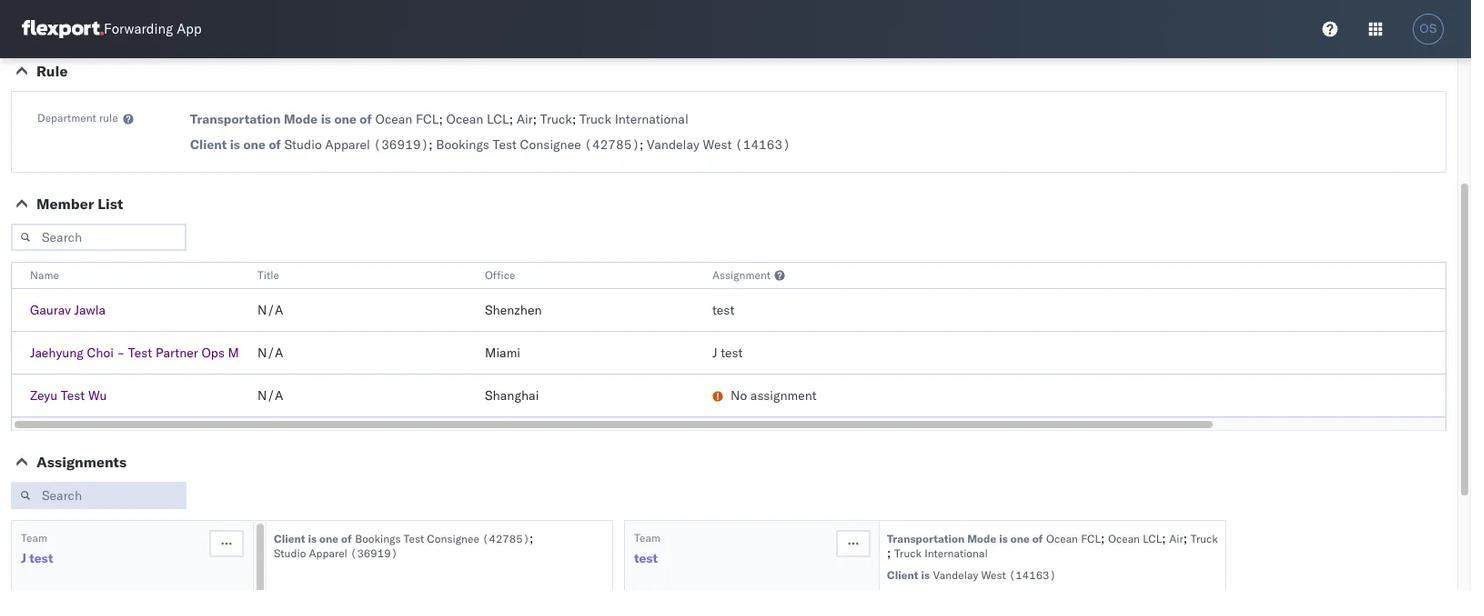 Task type: locate. For each thing, give the bounding box(es) containing it.
3 n/a from the top
[[258, 388, 283, 404]]

department rule
[[37, 111, 118, 125]]

0 vertical spatial fcl
[[416, 111, 439, 127]]

mode
[[284, 111, 318, 127], [967, 532, 997, 546]]

os button
[[1408, 8, 1449, 50]]

0 horizontal spatial client
[[190, 136, 227, 153]]

1 vertical spatial transportation
[[887, 532, 965, 546]]

apparel
[[325, 136, 370, 153], [309, 547, 347, 561]]

bookings
[[436, 136, 489, 153], [355, 532, 401, 546]]

j
[[712, 345, 717, 361], [21, 550, 26, 567]]

(36919) inside bookings test consignee (42785) ; studio apparel (36919)
[[350, 547, 398, 561]]

0 vertical spatial bookings
[[436, 136, 489, 153]]

0 horizontal spatial consignee
[[427, 532, 479, 546]]

gaurav jawla link
[[30, 302, 106, 318]]

0 vertical spatial international
[[615, 111, 689, 127]]

test
[[493, 136, 517, 153], [128, 345, 152, 361], [61, 388, 85, 404], [404, 532, 424, 546]]

1 vertical spatial vandelay
[[933, 569, 978, 582]]

0 horizontal spatial international
[[615, 111, 689, 127]]

0 vertical spatial j
[[712, 345, 717, 361]]

2 vertical spatial n/a
[[258, 388, 283, 404]]

studio inside bookings test consignee (42785) ; studio apparel (36919)
[[274, 547, 306, 561]]

1 horizontal spatial fcl
[[1081, 532, 1101, 546]]

1 vertical spatial search text field
[[11, 482, 187, 510]]

office
[[485, 268, 515, 282]]

client is one of for bookings test consignee (42785)
[[274, 532, 352, 546]]

0 vertical spatial (42785)
[[584, 136, 640, 153]]

studio
[[284, 136, 322, 153], [274, 547, 306, 561]]

os
[[1420, 22, 1437, 35]]

2 team from the left
[[634, 531, 661, 545]]

1 vertical spatial west
[[981, 569, 1006, 582]]

is
[[321, 111, 331, 127], [230, 136, 240, 153], [308, 532, 317, 546], [999, 532, 1008, 546], [921, 569, 930, 582]]

team up j test link
[[21, 531, 47, 545]]

1 vertical spatial j
[[21, 550, 26, 567]]

transportation
[[190, 111, 281, 127], [887, 532, 965, 546]]

ocean fcl ; ocean lcl ; air ; truck ; truck international
[[375, 111, 689, 127]]

;
[[439, 111, 443, 127], [509, 111, 513, 127], [533, 111, 537, 127], [572, 111, 576, 127], [429, 136, 433, 153], [640, 136, 644, 153], [530, 530, 534, 547], [1101, 530, 1105, 547], [1162, 530, 1166, 547], [1184, 530, 1188, 547], [887, 545, 891, 561]]

0 vertical spatial consignee
[[520, 136, 581, 153]]

1 vertical spatial air
[[1169, 532, 1184, 546]]

consignee
[[520, 136, 581, 153], [427, 532, 479, 546]]

1 vertical spatial client
[[274, 532, 305, 546]]

air
[[517, 111, 533, 127], [1169, 532, 1184, 546]]

1 horizontal spatial international
[[925, 547, 988, 561]]

n/a
[[258, 302, 283, 318], [258, 345, 283, 361], [258, 388, 283, 404]]

client
[[190, 136, 227, 153], [274, 532, 305, 546], [887, 569, 919, 582]]

one
[[334, 111, 357, 127], [243, 136, 266, 153], [319, 532, 339, 546], [1011, 532, 1030, 546]]

ocean
[[375, 111, 413, 127], [446, 111, 484, 127], [1046, 532, 1078, 546], [1108, 532, 1140, 546]]

1 team from the left
[[21, 531, 47, 545]]

choi
[[87, 345, 114, 361]]

search text field down list
[[11, 224, 187, 251]]

1 horizontal spatial consignee
[[520, 136, 581, 153]]

vandelay
[[647, 136, 700, 153], [933, 569, 978, 582]]

1 vertical spatial client is one of
[[274, 532, 352, 546]]

0 horizontal spatial mode
[[284, 111, 318, 127]]

1 horizontal spatial client
[[274, 532, 305, 546]]

1 vertical spatial consignee
[[427, 532, 479, 546]]

0 vertical spatial n/a
[[258, 302, 283, 318]]

client is one of
[[190, 136, 281, 153], [274, 532, 352, 546]]

forwarding
[[104, 20, 173, 38]]

of
[[360, 111, 372, 127], [269, 136, 281, 153], [341, 532, 352, 546], [1032, 532, 1043, 546]]

test inside bookings test consignee (42785) ; studio apparel (36919)
[[404, 532, 424, 546]]

1 vertical spatial (14163)
[[1009, 569, 1056, 582]]

0 horizontal spatial vandelay
[[647, 136, 700, 153]]

2 search text field from the top
[[11, 482, 187, 510]]

international
[[615, 111, 689, 127], [925, 547, 988, 561]]

zeyu test wu
[[30, 388, 107, 404]]

1 horizontal spatial transportation
[[887, 532, 965, 546]]

team up the test link
[[634, 531, 661, 545]]

search text field down the assignments
[[11, 482, 187, 510]]

team for test
[[634, 531, 661, 545]]

list
[[98, 195, 123, 213]]

(36919)
[[374, 136, 429, 153], [350, 547, 398, 561]]

1 n/a from the top
[[258, 302, 283, 318]]

1 vertical spatial (36919)
[[350, 547, 398, 561]]

truck
[[540, 111, 572, 127], [580, 111, 612, 127], [1191, 532, 1218, 546], [894, 547, 922, 561]]

0 vertical spatial mode
[[284, 111, 318, 127]]

n/a down manager
[[258, 388, 283, 404]]

1 vertical spatial apparel
[[309, 547, 347, 561]]

forwarding app link
[[22, 20, 202, 38]]

0 horizontal spatial j
[[21, 550, 26, 567]]

assignment
[[751, 388, 817, 404]]

1 horizontal spatial lcl
[[1143, 532, 1162, 546]]

air inside "transportation mode is one of ocean fcl ; ocean lcl ; air ; truck ; truck international client is vandelay west (14163)"
[[1169, 532, 1184, 546]]

member
[[36, 195, 94, 213]]

bookings test consignee (42785) ; studio apparel (36919)
[[274, 530, 534, 561]]

member list
[[36, 195, 123, 213]]

0 vertical spatial client
[[190, 136, 227, 153]]

(42785) inside bookings test consignee (42785) ; studio apparel (36919)
[[482, 532, 530, 546]]

team inside team j test
[[21, 531, 47, 545]]

0 vertical spatial lcl
[[487, 111, 509, 127]]

0 horizontal spatial transportation
[[190, 111, 281, 127]]

1 vertical spatial fcl
[[1081, 532, 1101, 546]]

(42785)
[[584, 136, 640, 153], [482, 532, 530, 546]]

1 horizontal spatial west
[[981, 569, 1006, 582]]

mode for transportation mode is one of ocean fcl ; ocean lcl ; air ; truck ; truck international client is vandelay west (14163)
[[967, 532, 997, 546]]

forwarding app
[[104, 20, 202, 38]]

1 horizontal spatial team
[[634, 531, 661, 545]]

1 vertical spatial lcl
[[1143, 532, 1162, 546]]

gaurav jawla
[[30, 302, 106, 318]]

1 horizontal spatial bookings
[[436, 136, 489, 153]]

0 horizontal spatial (14163)
[[735, 136, 791, 153]]

0 horizontal spatial team
[[21, 531, 47, 545]]

department
[[37, 111, 96, 125]]

lcl
[[487, 111, 509, 127], [1143, 532, 1162, 546]]

1 vertical spatial bookings
[[355, 532, 401, 546]]

0 vertical spatial client is one of
[[190, 136, 281, 153]]

1 vertical spatial n/a
[[258, 345, 283, 361]]

1 vertical spatial studio
[[274, 547, 306, 561]]

transportation inside "transportation mode is one of ocean fcl ; ocean lcl ; air ; truck ; truck international client is vandelay west (14163)"
[[887, 532, 965, 546]]

test
[[712, 302, 735, 318], [721, 345, 743, 361], [29, 550, 53, 567], [634, 550, 658, 567]]

1 horizontal spatial air
[[1169, 532, 1184, 546]]

n/a down title
[[258, 302, 283, 318]]

jaehyung choi - test partner ops manager link
[[30, 345, 278, 361]]

2 n/a from the top
[[258, 345, 283, 361]]

0 vertical spatial search text field
[[11, 224, 187, 251]]

0 horizontal spatial (42785)
[[482, 532, 530, 546]]

rule
[[99, 111, 118, 125]]

Search text field
[[11, 224, 187, 251], [11, 482, 187, 510]]

0 vertical spatial transportation
[[190, 111, 281, 127]]

1 horizontal spatial mode
[[967, 532, 997, 546]]

j test link
[[21, 550, 53, 568]]

west inside "transportation mode is one of ocean fcl ; ocean lcl ; air ; truck ; truck international client is vandelay west (14163)"
[[981, 569, 1006, 582]]

1 horizontal spatial (42785)
[[584, 136, 640, 153]]

zeyu
[[30, 388, 57, 404]]

0 horizontal spatial air
[[517, 111, 533, 127]]

mode for transportation mode is one of
[[284, 111, 318, 127]]

(14163) inside "transportation mode is one of ocean fcl ; ocean lcl ; air ; truck ; truck international client is vandelay west (14163)"
[[1009, 569, 1056, 582]]

0 vertical spatial air
[[517, 111, 533, 127]]

ops
[[202, 345, 225, 361]]

team
[[21, 531, 47, 545], [634, 531, 661, 545]]

1 horizontal spatial vandelay
[[933, 569, 978, 582]]

client for studio apparel (36919)
[[190, 136, 227, 153]]

name
[[30, 268, 59, 282]]

2 vertical spatial client
[[887, 569, 919, 582]]

fcl
[[416, 111, 439, 127], [1081, 532, 1101, 546]]

1 vertical spatial international
[[925, 547, 988, 561]]

west
[[703, 136, 732, 153], [981, 569, 1006, 582]]

2 horizontal spatial client
[[887, 569, 919, 582]]

n/a right ops
[[258, 345, 283, 361]]

0 horizontal spatial bookings
[[355, 532, 401, 546]]

-
[[117, 345, 125, 361]]

mode inside "transportation mode is one of ocean fcl ; ocean lcl ; air ; truck ; truck international client is vandelay west (14163)"
[[967, 532, 997, 546]]

transportation mode is one of
[[190, 111, 372, 127]]

(14163)
[[735, 136, 791, 153], [1009, 569, 1056, 582]]

flexport. image
[[22, 20, 104, 38]]

assignments
[[36, 453, 127, 471]]

1 vertical spatial mode
[[967, 532, 997, 546]]

0 vertical spatial vandelay
[[647, 136, 700, 153]]

1 vertical spatial (42785)
[[482, 532, 530, 546]]

0 horizontal spatial lcl
[[487, 111, 509, 127]]

no assignment
[[731, 388, 817, 404]]

0 vertical spatial west
[[703, 136, 732, 153]]

1 horizontal spatial (14163)
[[1009, 569, 1056, 582]]



Task type: vqa. For each thing, say whether or not it's contained in the screenshot.
to to the bottom
no



Task type: describe. For each thing, give the bounding box(es) containing it.
zeyu test wu link
[[30, 388, 107, 404]]

no
[[731, 388, 747, 404]]

international inside "transportation mode is one of ocean fcl ; ocean lcl ; air ; truck ; truck international client is vandelay west (14163)"
[[925, 547, 988, 561]]

1 horizontal spatial j
[[712, 345, 717, 361]]

client for bookings test consignee (42785)
[[274, 532, 305, 546]]

jaehyung
[[30, 345, 84, 361]]

consignee inside bookings test consignee (42785) ; studio apparel (36919)
[[427, 532, 479, 546]]

; inside bookings test consignee (42785) ; studio apparel (36919)
[[530, 530, 534, 547]]

0 vertical spatial studio
[[284, 136, 322, 153]]

assignment
[[712, 268, 771, 282]]

n/a for wu
[[258, 388, 283, 404]]

gaurav
[[30, 302, 71, 318]]

apparel inside bookings test consignee (42785) ; studio apparel (36919)
[[309, 547, 347, 561]]

transportation for transportation mode is one of
[[190, 111, 281, 127]]

wu
[[88, 388, 107, 404]]

0 horizontal spatial fcl
[[416, 111, 439, 127]]

jaehyung choi - test partner ops manager
[[30, 345, 278, 361]]

n/a for -
[[258, 345, 283, 361]]

rule
[[36, 62, 68, 80]]

shanghai
[[485, 388, 539, 404]]

vandelay inside "transportation mode is one of ocean fcl ; ocean lcl ; air ; truck ; truck international client is vandelay west (14163)"
[[933, 569, 978, 582]]

test inside team j test
[[29, 550, 53, 567]]

studio apparel (36919) ; bookings test consignee (42785) ; vandelay west (14163)
[[284, 136, 791, 153]]

miami
[[485, 345, 520, 361]]

app
[[177, 20, 202, 38]]

bookings inside bookings test consignee (42785) ; studio apparel (36919)
[[355, 532, 401, 546]]

0 vertical spatial (14163)
[[735, 136, 791, 153]]

team test
[[634, 531, 661, 567]]

partner
[[156, 345, 198, 361]]

client is one of for studio apparel (36919)
[[190, 136, 281, 153]]

test inside team test
[[634, 550, 658, 567]]

transportation for transportation mode is one of ocean fcl ; ocean lcl ; air ; truck ; truck international client is vandelay west (14163)
[[887, 532, 965, 546]]

0 horizontal spatial west
[[703, 136, 732, 153]]

test link
[[634, 550, 658, 568]]

j test
[[712, 345, 743, 361]]

of inside "transportation mode is one of ocean fcl ; ocean lcl ; air ; truck ; truck international client is vandelay west (14163)"
[[1032, 532, 1043, 546]]

one inside "transportation mode is one of ocean fcl ; ocean lcl ; air ; truck ; truck international client is vandelay west (14163)"
[[1011, 532, 1030, 546]]

client inside "transportation mode is one of ocean fcl ; ocean lcl ; air ; truck ; truck international client is vandelay west (14163)"
[[887, 569, 919, 582]]

j inside team j test
[[21, 550, 26, 567]]

1 search text field from the top
[[11, 224, 187, 251]]

title
[[258, 268, 279, 282]]

team for j
[[21, 531, 47, 545]]

jawla
[[74, 302, 106, 318]]

team j test
[[21, 531, 53, 567]]

transportation mode is one of ocean fcl ; ocean lcl ; air ; truck ; truck international client is vandelay west (14163)
[[887, 530, 1218, 582]]

lcl inside "transportation mode is one of ocean fcl ; ocean lcl ; air ; truck ; truck international client is vandelay west (14163)"
[[1143, 532, 1162, 546]]

0 vertical spatial apparel
[[325, 136, 370, 153]]

shenzhen
[[485, 302, 542, 318]]

fcl inside "transportation mode is one of ocean fcl ; ocean lcl ; air ; truck ; truck international client is vandelay west (14163)"
[[1081, 532, 1101, 546]]

manager
[[228, 345, 278, 361]]

0 vertical spatial (36919)
[[374, 136, 429, 153]]



